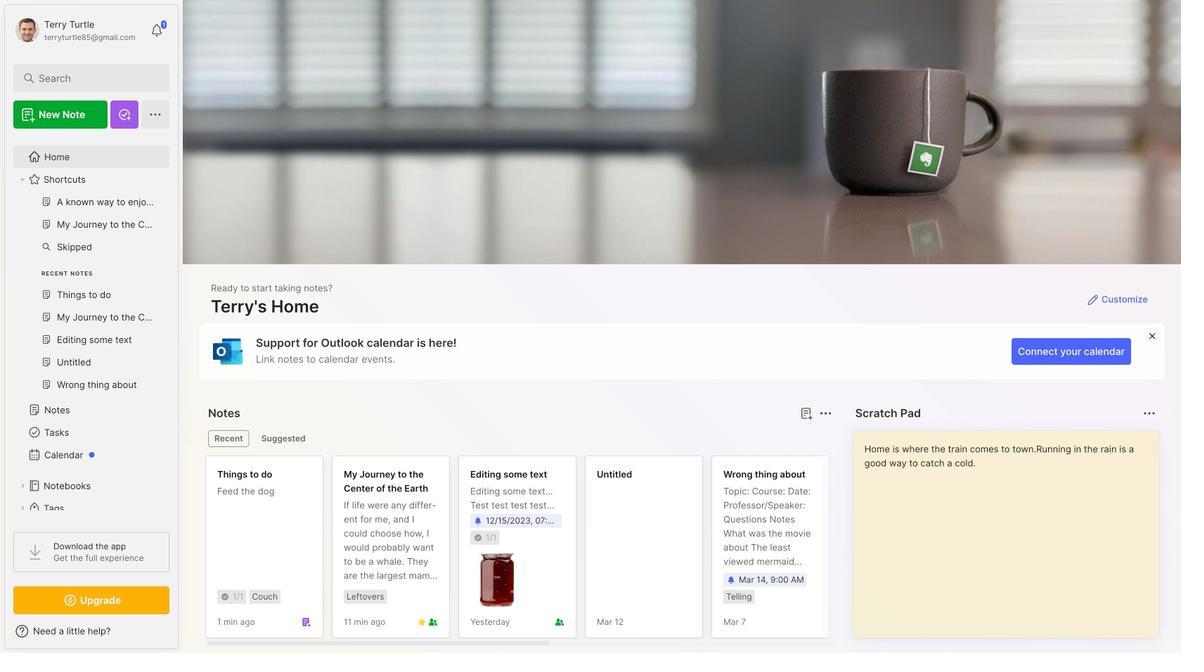 Task type: describe. For each thing, give the bounding box(es) containing it.
more actions image
[[1142, 405, 1159, 422]]

tree inside main element
[[5, 137, 178, 573]]

1 tab from the left
[[208, 430, 250, 447]]

thumbnail image
[[471, 554, 524, 607]]

group inside tree
[[13, 191, 161, 404]]

none search field inside main element
[[39, 70, 151, 87]]

1 more actions field from the left
[[816, 404, 836, 423]]



Task type: vqa. For each thing, say whether or not it's contained in the screenshot.
'Expand Tags' Icon
yes



Task type: locate. For each thing, give the bounding box(es) containing it.
0 horizontal spatial tab
[[208, 430, 250, 447]]

more actions image
[[818, 405, 835, 422]]

None search field
[[39, 70, 151, 87]]

1 horizontal spatial tab
[[255, 430, 312, 447]]

0 horizontal spatial more actions field
[[816, 404, 836, 423]]

2 more actions field from the left
[[1140, 404, 1160, 423]]

expand notebooks image
[[18, 482, 27, 490]]

2 tab from the left
[[255, 430, 312, 447]]

expand tags image
[[18, 504, 27, 513]]

Start writing… text field
[[865, 431, 1159, 627]]

WHAT'S NEW field
[[5, 620, 178, 643]]

More actions field
[[816, 404, 836, 423], [1140, 404, 1160, 423]]

tab
[[208, 430, 250, 447], [255, 430, 312, 447]]

click to collapse image
[[178, 627, 188, 644]]

group
[[13, 191, 161, 404]]

tab list
[[208, 430, 831, 447]]

Search text field
[[39, 72, 151, 85]]

tree
[[5, 137, 178, 573]]

Account field
[[13, 16, 135, 44]]

1 horizontal spatial more actions field
[[1140, 404, 1160, 423]]

row group
[[205, 456, 1182, 647]]

main element
[[0, 0, 183, 653]]



